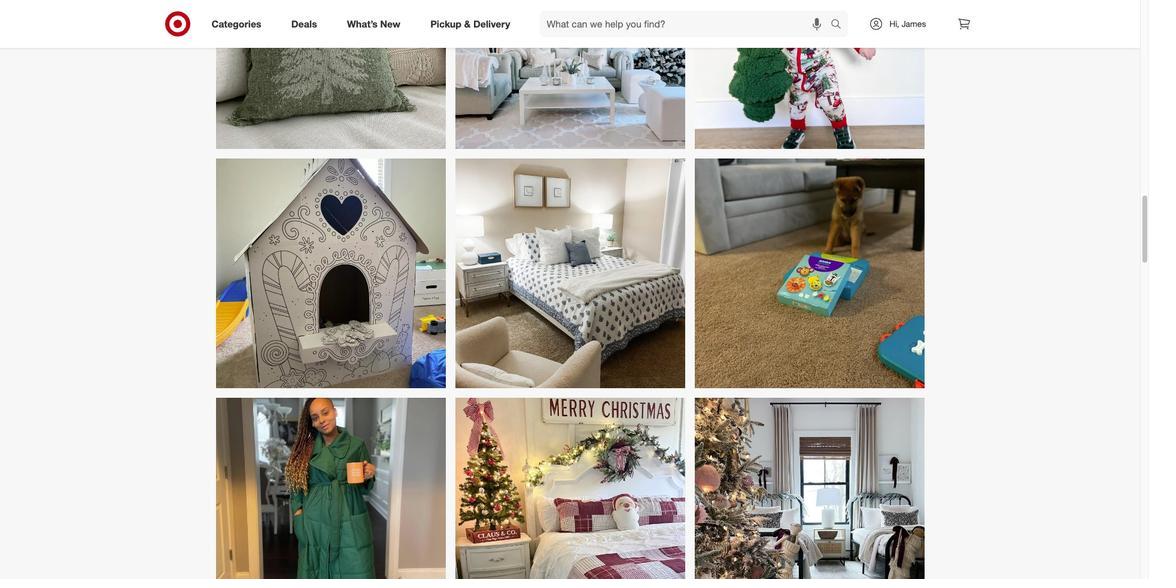 Task type: locate. For each thing, give the bounding box(es) containing it.
user image by @alteredspaceshome image
[[216, 0, 446, 149]]

new
[[380, 18, 401, 30]]

user image by @cottageonwynn image
[[455, 398, 685, 579]]

james
[[902, 19, 926, 29]]

what's
[[347, 18, 378, 30]]

search button
[[826, 11, 854, 40]]

what's new link
[[337, 11, 416, 37]]

what's new
[[347, 18, 401, 30]]

user image by @rileytothecos image
[[695, 158, 924, 388]]

delivery
[[473, 18, 510, 30]]

hi, james
[[890, 19, 926, 29]]

user image by @mamawhotries image
[[216, 158, 446, 388]]



Task type: vqa. For each thing, say whether or not it's contained in the screenshot.
What's
yes



Task type: describe. For each thing, give the bounding box(es) containing it.
user image by @emspiredtodecorate image
[[455, 158, 685, 388]]

deals link
[[281, 11, 332, 37]]

pickup & delivery
[[430, 18, 510, 30]]

deals
[[291, 18, 317, 30]]

user image by @thewevillcrew image
[[695, 0, 924, 149]]

pickup & delivery link
[[420, 11, 525, 37]]

user image by @ashlogram image
[[216, 398, 446, 579]]

pickup
[[430, 18, 462, 30]]

hi,
[[890, 19, 899, 29]]

categories link
[[201, 11, 276, 37]]

user image by @theverestplace image
[[695, 398, 924, 579]]

What can we help you find? suggestions appear below search field
[[540, 11, 834, 37]]

search
[[826, 19, 854, 31]]

&
[[464, 18, 471, 30]]

categories
[[212, 18, 261, 30]]

user image by @emmaguleziannn image
[[455, 0, 685, 149]]



